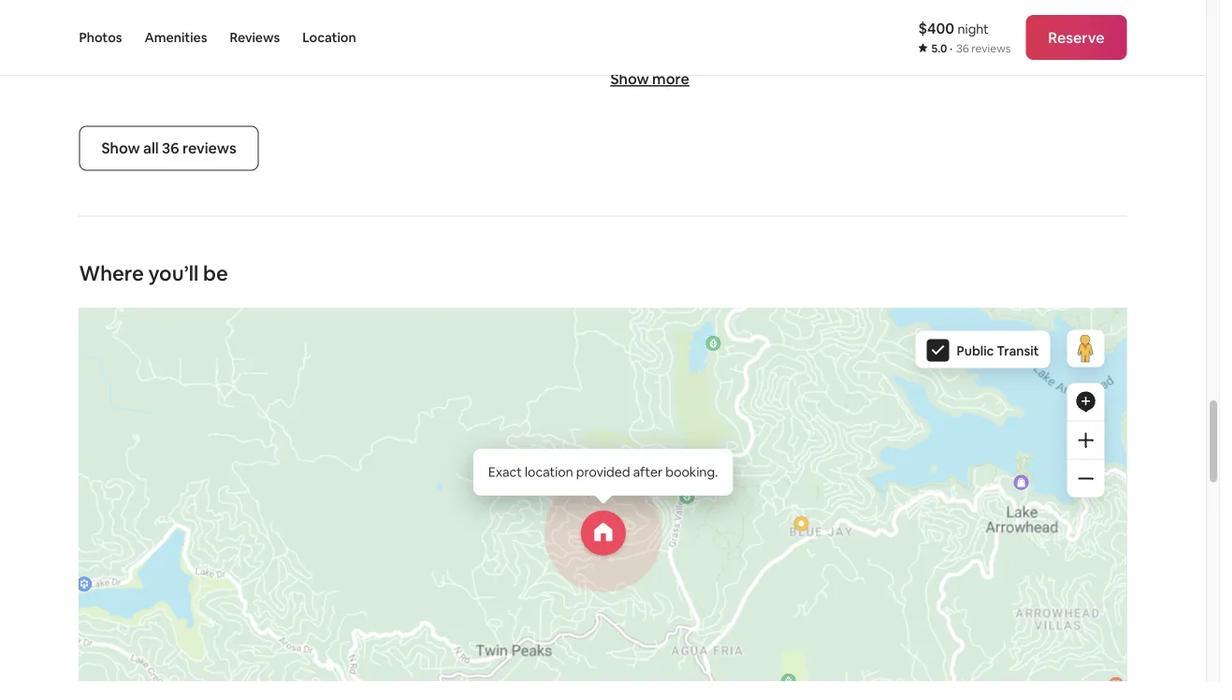 Task type: vqa. For each thing, say whether or not it's contained in the screenshot.
Manage
no



Task type: describe. For each thing, give the bounding box(es) containing it.
drag pegman onto the map to open street view image
[[1067, 330, 1105, 367]]

2 away from the left
[[690, 7, 721, 24]]

show all 36 reviews button
[[79, 126, 259, 171]]

location
[[302, 29, 356, 46]]

zoom in image
[[1078, 433, 1093, 448]]

home inside the truly a home away from home. amazing stay away from the city for a few nights was the perfect getaway.
[[653, 7, 687, 24]]

your stay location, map pin image
[[581, 510, 626, 555]]

cozy!
[[140, 26, 171, 42]]

zoom out image
[[1078, 471, 1093, 486]]

and
[[114, 26, 137, 42]]

was
[[676, 26, 700, 42]]

reviews for show all 36 reviews
[[182, 138, 236, 158]]

amenities button
[[145, 0, 207, 75]]

home. inside amazing place for the price. felt like a home away from home. very clean and cozy!
[[412, 7, 450, 24]]

photos
[[79, 29, 122, 46]]

more
[[652, 69, 689, 88]]

photos button
[[79, 0, 122, 75]]

show more list
[[72, 0, 1135, 126]]

show all 36 reviews
[[102, 138, 236, 158]]

amazing place for the price. felt like a home away from home. very clean and cozy!
[[79, 7, 480, 42]]

amazing
[[79, 7, 132, 24]]

felt
[[251, 7, 273, 24]]

city
[[967, 7, 990, 24]]

show for show more
[[611, 69, 649, 88]]

all
[[143, 138, 159, 158]]

home inside amazing place for the price. felt like a home away from home. very clean and cozy!
[[309, 7, 343, 24]]

home. right this
[[752, 63, 790, 80]]

2 horizontal spatial the
[[944, 7, 965, 24]]

public transit
[[957, 342, 1039, 359]]

stay
[[851, 7, 875, 24]]

$400 night
[[918, 18, 989, 37]]

reserve
[[1048, 28, 1105, 47]]

google map
showing 9 points of interest. region
[[0, 223, 1220, 682]]

from inside amazing place for the price. felt like a home away from home. very clean and cozy!
[[380, 7, 409, 24]]

truly
[[611, 7, 640, 24]]

like
[[276, 7, 296, 24]]

truly a home away from home. amazing stay away from the city for a few nights was the perfect getaway.
[[611, 7, 1020, 42]]

highly recommend this home.
[[611, 63, 790, 80]]

where
[[79, 260, 144, 287]]

highly
[[611, 63, 648, 80]]

36 for ·
[[956, 41, 969, 56]]

$400
[[918, 18, 955, 37]]

add a place to the map image
[[1075, 390, 1097, 413]]

5.0 · 36 reviews
[[931, 41, 1011, 56]]

public
[[957, 342, 994, 359]]



Task type: locate. For each thing, give the bounding box(es) containing it.
reviews inside button
[[182, 138, 236, 158]]

2 for from the left
[[993, 7, 1010, 24]]

home.
[[412, 7, 450, 24], [756, 7, 794, 24], [752, 63, 790, 80]]

3 away from the left
[[878, 7, 909, 24]]

0 horizontal spatial show
[[102, 138, 140, 158]]

away
[[346, 7, 377, 24], [690, 7, 721, 24], [878, 7, 909, 24]]

2 from from the left
[[724, 7, 753, 24]]

transit
[[997, 342, 1039, 359]]

2 home from the left
[[653, 7, 687, 24]]

from
[[380, 7, 409, 24], [724, 7, 753, 24], [912, 7, 941, 24]]

reviews down night
[[972, 41, 1011, 56]]

from right location button
[[380, 7, 409, 24]]

amenities
[[145, 29, 207, 46]]

1 horizontal spatial from
[[724, 7, 753, 24]]

0 horizontal spatial a
[[299, 7, 306, 24]]

reviews
[[972, 41, 1011, 56], [182, 138, 236, 158]]

night
[[958, 20, 989, 37]]

show inside button
[[102, 138, 140, 158]]

from up perfect
[[724, 7, 753, 24]]

reviews for 5.0 · 36 reviews
[[972, 41, 1011, 56]]

0 horizontal spatial home
[[309, 7, 343, 24]]

1 horizontal spatial 36
[[956, 41, 969, 56]]

you'll
[[148, 260, 199, 287]]

the
[[191, 7, 211, 24], [944, 7, 965, 24], [702, 26, 723, 42]]

home. inside the truly a home away from home. amazing stay away from the city for a few nights was the perfect getaway.
[[756, 7, 794, 24]]

36 right all
[[162, 138, 179, 158]]

show left all
[[102, 138, 140, 158]]

1 home from the left
[[309, 7, 343, 24]]

3 from from the left
[[912, 7, 941, 24]]

0 vertical spatial show
[[611, 69, 649, 88]]

getaway.
[[774, 26, 828, 42]]

clean
[[79, 26, 111, 42]]

1 vertical spatial show
[[102, 138, 140, 158]]

a up nights
[[643, 7, 650, 24]]

home. left very
[[412, 7, 450, 24]]

show for show all 36 reviews
[[102, 138, 140, 158]]

1 away from the left
[[346, 7, 377, 24]]

home up nights
[[653, 7, 687, 24]]

a inside amazing place for the price. felt like a home away from home. very clean and cozy!
[[299, 7, 306, 24]]

0 horizontal spatial for
[[171, 7, 188, 24]]

very
[[453, 7, 480, 24]]

from up 5.0
[[912, 7, 941, 24]]

0 horizontal spatial from
[[380, 7, 409, 24]]

price.
[[214, 7, 248, 24]]

show more
[[611, 69, 689, 88]]

a
[[299, 7, 306, 24], [643, 7, 650, 24], [1013, 7, 1020, 24]]

for inside amazing place for the price. felt like a home away from home. very clean and cozy!
[[171, 7, 188, 24]]

reviews
[[230, 29, 280, 46]]

36 inside show all 36 reviews button
[[162, 138, 179, 158]]

0 horizontal spatial away
[[346, 7, 377, 24]]

0 horizontal spatial 36
[[162, 138, 179, 158]]

few
[[611, 26, 633, 42]]

reserve button
[[1026, 15, 1127, 60]]

2 horizontal spatial a
[[1013, 7, 1020, 24]]

2 horizontal spatial from
[[912, 7, 941, 24]]

1 horizontal spatial reviews
[[972, 41, 1011, 56]]

1 horizontal spatial home
[[653, 7, 687, 24]]

location button
[[302, 0, 356, 75]]

away up was
[[690, 7, 721, 24]]

show
[[611, 69, 649, 88], [102, 138, 140, 158]]

be
[[203, 260, 228, 287]]

1 horizontal spatial away
[[690, 7, 721, 24]]

1 a from the left
[[299, 7, 306, 24]]

0 vertical spatial reviews
[[972, 41, 1011, 56]]

1 horizontal spatial the
[[702, 26, 723, 42]]

a right city
[[1013, 7, 1020, 24]]

place
[[135, 7, 168, 24]]

home up location
[[309, 7, 343, 24]]

away inside amazing place for the price. felt like a home away from home. very clean and cozy!
[[346, 7, 377, 24]]

36
[[956, 41, 969, 56], [162, 138, 179, 158]]

show left more
[[611, 69, 649, 88]]

the left price.
[[191, 7, 211, 24]]

·
[[950, 41, 952, 56]]

nights
[[636, 26, 673, 42]]

away up location
[[346, 7, 377, 24]]

1 horizontal spatial for
[[993, 7, 1010, 24]]

36 right ·
[[956, 41, 969, 56]]

away right stay
[[878, 7, 909, 24]]

where you'll be
[[79, 260, 228, 287]]

amazing
[[797, 7, 848, 24]]

recommend
[[651, 63, 725, 80]]

0 horizontal spatial reviews
[[182, 138, 236, 158]]

home
[[309, 7, 343, 24], [653, 7, 687, 24]]

2 a from the left
[[643, 7, 650, 24]]

the right was
[[702, 26, 723, 42]]

the left city
[[944, 7, 965, 24]]

for right city
[[993, 7, 1010, 24]]

reviews button
[[230, 0, 280, 75]]

for inside the truly a home away from home. amazing stay away from the city for a few nights was the perfect getaway.
[[993, 7, 1010, 24]]

1 for from the left
[[171, 7, 188, 24]]

1 horizontal spatial a
[[643, 7, 650, 24]]

1 horizontal spatial show
[[611, 69, 649, 88]]

0 vertical spatial 36
[[956, 41, 969, 56]]

the inside amazing place for the price. felt like a home away from home. very clean and cozy!
[[191, 7, 211, 24]]

36 for all
[[162, 138, 179, 158]]

show inside list
[[611, 69, 649, 88]]

0 horizontal spatial the
[[191, 7, 211, 24]]

a right like
[[299, 7, 306, 24]]

for
[[171, 7, 188, 24], [993, 7, 1010, 24]]

2 horizontal spatial away
[[878, 7, 909, 24]]

1 vertical spatial reviews
[[182, 138, 236, 158]]

home. up getaway.
[[756, 7, 794, 24]]

reviews right all
[[182, 138, 236, 158]]

for up amenities
[[171, 7, 188, 24]]

perfect
[[726, 26, 771, 42]]

1 vertical spatial 36
[[162, 138, 179, 158]]

this
[[728, 63, 750, 80]]

5.0
[[931, 41, 947, 56]]

show more button
[[611, 69, 689, 88]]

1 from from the left
[[380, 7, 409, 24]]

3 a from the left
[[1013, 7, 1020, 24]]



